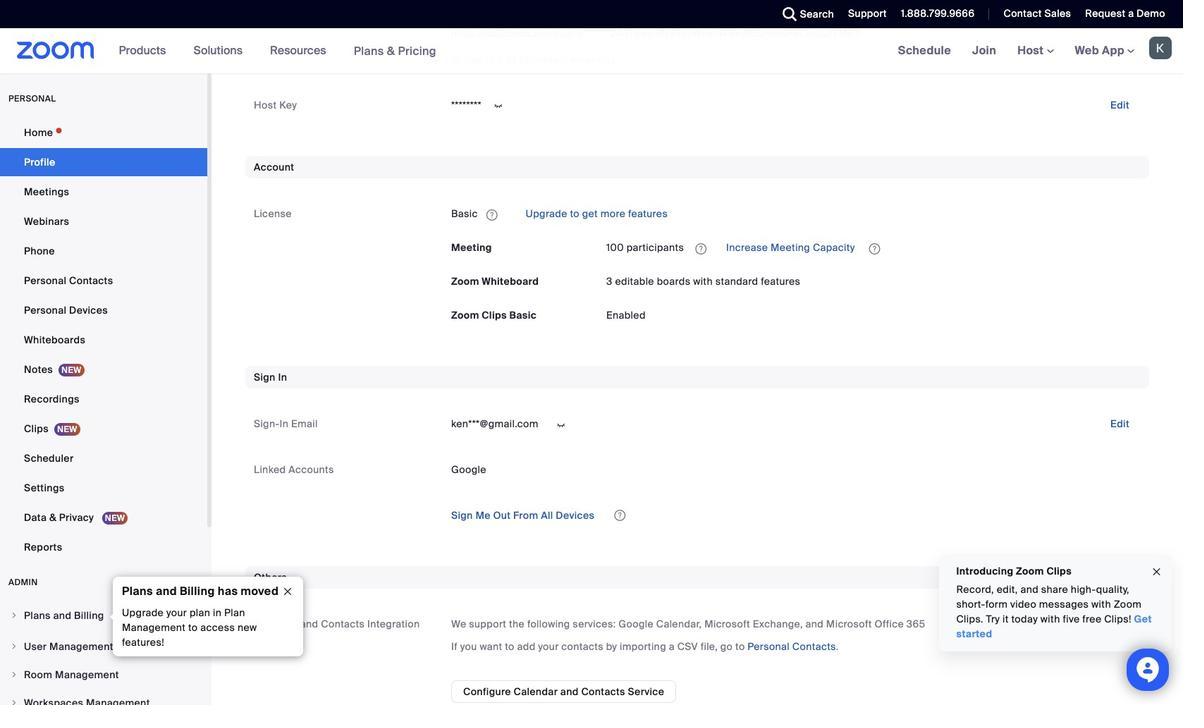 Task type: vqa. For each thing, say whether or not it's contained in the screenshot.
Fun Fact element
no



Task type: describe. For each thing, give the bounding box(es) containing it.
and right "exchange,"
[[806, 618, 824, 630]]

get
[[1135, 613, 1153, 626]]

more
[[601, 208, 626, 220]]

messages
[[1040, 598, 1090, 611]]

app
[[1102, 43, 1125, 58]]

2 microsoft from the left
[[826, 618, 872, 630]]

csv
[[677, 640, 698, 653]]

record, edit, and share high-quality, short-form video messages with zoom clips. try it today with five free clips!
[[957, 583, 1142, 626]]

plans and billing has moved tooltip
[[109, 577, 303, 657]]

reports
[[24, 541, 62, 554]]

in for sign
[[278, 371, 287, 384]]

from
[[513, 509, 538, 522]]

configure calendar and contacts service
[[463, 685, 665, 698]]

1 microsoft from the left
[[705, 618, 750, 630]]

if
[[451, 640, 458, 653]]

demo
[[1137, 7, 1166, 20]]

learn more about increasing meeting capacity image
[[865, 242, 885, 255]]

edit for linked accounts
[[1111, 418, 1130, 431]]

sign-in email
[[254, 418, 318, 431]]

upgrade to get more features link
[[523, 208, 668, 220]]

me
[[476, 509, 491, 522]]

billing for plans and billing has moved
[[180, 584, 215, 599]]

want
[[480, 640, 502, 653]]

request a demo
[[1086, 7, 1166, 20]]

meetings navigation
[[888, 28, 1183, 74]]

resources
[[270, 43, 326, 58]]

solutions button
[[194, 28, 249, 73]]

data
[[24, 511, 47, 524]]

for
[[519, 54, 533, 66]]

personal for personal contacts
[[24, 274, 67, 287]]

we
[[451, 618, 467, 630]]

clips link
[[0, 415, 207, 443]]

whiteboard
[[482, 275, 539, 288]]

admin menu menu
[[0, 602, 207, 705]]

accounts
[[289, 463, 334, 476]]

all
[[541, 509, 553, 522]]

increase meeting capacity link
[[724, 242, 858, 254]]

application containing 100 participants
[[607, 237, 1141, 259]]

moved
[[241, 584, 279, 599]]

host for host
[[1018, 43, 1047, 58]]

100
[[607, 242, 624, 254]]

zoom logo image
[[17, 42, 94, 59]]

contacts
[[562, 640, 604, 653]]

plans for plans and billing
[[24, 609, 51, 622]]

five
[[1063, 613, 1081, 626]]

personal for personal devices
[[24, 304, 67, 317]]

has
[[218, 584, 238, 599]]

request
[[1086, 7, 1126, 20]]

management inside upgrade your plan in plan management to access new features!
[[122, 621, 186, 634]]

data & privacy
[[24, 511, 96, 524]]

today
[[1012, 613, 1039, 626]]

1 meeting from the left
[[451, 242, 492, 254]]

license
[[254, 208, 292, 220]]

0 vertical spatial personal contacts link
[[0, 267, 207, 295]]

boards
[[657, 275, 691, 288]]

webinars
[[24, 215, 69, 228]]

join
[[973, 43, 997, 58]]

2 meeting from the left
[[771, 242, 810, 254]]

1 vertical spatial google
[[619, 618, 654, 630]]

join link
[[962, 28, 1007, 73]]

data & privacy link
[[0, 504, 207, 532]]

personal
[[8, 93, 56, 104]]

zoom up edit, at right bottom
[[1017, 565, 1045, 578]]

use
[[464, 54, 483, 66]]

privacy
[[59, 511, 94, 524]]

pricing
[[398, 43, 436, 58]]

personal devices
[[24, 304, 108, 317]]

recordings
[[24, 393, 80, 406]]

account
[[254, 161, 294, 174]]

0 horizontal spatial with
[[693, 275, 713, 288]]

plans and billing menu item
[[0, 602, 207, 632]]

upgrade for upgrade your plan in plan management to access new features!
[[122, 607, 164, 619]]

we support the following services: google calendar, microsoft exchange, and microsoft office 365
[[451, 618, 926, 630]]

contact
[[1004, 7, 1042, 20]]

importing
[[620, 640, 666, 653]]

1 vertical spatial features
[[761, 275, 801, 288]]

increase meeting capacity
[[724, 242, 858, 254]]

zoom up the zoom clips basic
[[451, 275, 479, 288]]

get started link
[[957, 613, 1153, 640]]

and inside record, edit, and share high-quality, short-form video messages with zoom clips. try it today with five free clips!
[[1021, 583, 1039, 596]]

use this id for instant meetings
[[464, 54, 616, 66]]

quality,
[[1097, 583, 1130, 596]]

sign me out from all devices application
[[440, 503, 1141, 527]]

3
[[607, 275, 613, 288]]

banner containing products
[[0, 28, 1183, 74]]

sign me out from all devices
[[451, 509, 595, 522]]

zoom clips basic
[[451, 309, 537, 322]]

following
[[527, 618, 570, 630]]

scheduler
[[24, 452, 74, 465]]

schedule
[[898, 43, 951, 58]]

the
[[509, 618, 525, 630]]

you
[[460, 640, 477, 653]]

host key
[[254, 99, 297, 112]]

personal devices link
[[0, 296, 207, 324]]

if you want to add your contacts by importing a csv file, go to personal contacts .
[[451, 640, 839, 653]]

admin
[[8, 577, 38, 588]]

and inside plans and billing has moved tooltip
[[156, 584, 177, 599]]

increase
[[726, 242, 768, 254]]

to left get
[[570, 208, 580, 220]]

zoom down the zoom whiteboard
[[451, 309, 479, 322]]

personal contacts
[[24, 274, 113, 287]]

your inside upgrade your plan in plan management to access new features!
[[166, 607, 187, 619]]

0 vertical spatial google
[[451, 463, 487, 476]]

by
[[606, 640, 617, 653]]

webinars link
[[0, 207, 207, 236]]

id
[[506, 54, 517, 66]]

to left add
[[505, 640, 515, 653]]

learn more about your license type image
[[485, 210, 499, 220]]

devices inside personal devices link
[[69, 304, 108, 317]]

plan
[[224, 607, 245, 619]]

right image
[[10, 671, 18, 679]]

devices inside sign me out from all devices button
[[556, 509, 595, 522]]

products
[[119, 43, 166, 58]]

product information navigation
[[108, 28, 447, 74]]

room management
[[24, 669, 119, 681]]

linked
[[254, 463, 286, 476]]

upgrade for upgrade to get more features
[[526, 208, 568, 220]]

0 horizontal spatial calendar
[[254, 618, 298, 630]]

application containing basic
[[451, 203, 1141, 225]]

upgrade your plan in plan management to access new features!
[[122, 607, 257, 649]]

capacity
[[813, 242, 855, 254]]

show host key image
[[487, 100, 510, 112]]



Task type: locate. For each thing, give the bounding box(es) containing it.
1 horizontal spatial a
[[1128, 7, 1134, 20]]

support link
[[838, 0, 891, 28], [848, 7, 887, 20]]

personal down "exchange,"
[[748, 640, 790, 653]]

edit,
[[997, 583, 1019, 596]]

upgrade left get
[[526, 208, 568, 220]]

0 horizontal spatial microsoft
[[705, 618, 750, 630]]

with up free
[[1092, 598, 1112, 611]]

in
[[213, 607, 222, 619]]

and right new in the left of the page
[[300, 618, 318, 630]]

edit
[[1111, 3, 1130, 16], [1111, 99, 1130, 112], [1111, 418, 1130, 431]]

sign in
[[254, 371, 287, 384]]

upgrade
[[526, 208, 568, 220], [122, 607, 164, 619]]

out
[[493, 509, 511, 522]]

host left key in the left of the page
[[254, 99, 277, 112]]

1 horizontal spatial sign
[[451, 509, 473, 522]]

personal down phone
[[24, 274, 67, 287]]

0 vertical spatial in
[[278, 371, 287, 384]]

1 right image from the top
[[10, 611, 18, 620]]

personal up whiteboards
[[24, 304, 67, 317]]

close image down others
[[276, 585, 299, 598]]

your
[[166, 607, 187, 619], [538, 640, 559, 653]]

1 vertical spatial clips
[[24, 422, 49, 435]]

profile picture image
[[1150, 37, 1172, 59]]

features!
[[122, 636, 164, 649]]

contacts left service at the bottom
[[581, 685, 625, 698]]

clips
[[482, 309, 507, 322], [24, 422, 49, 435], [1047, 565, 1072, 578]]

1 vertical spatial sign
[[451, 509, 473, 522]]

with down messages
[[1041, 613, 1061, 626]]

1 vertical spatial application
[[607, 237, 1141, 259]]

plans & pricing
[[354, 43, 436, 58]]

clips inside personal menu menu
[[24, 422, 49, 435]]

personal contacts link
[[0, 267, 207, 295], [748, 640, 836, 653]]

google up me
[[451, 463, 487, 476]]

0 vertical spatial devices
[[69, 304, 108, 317]]

1 horizontal spatial billing
[[180, 584, 215, 599]]

meetings
[[24, 185, 69, 198]]

features
[[628, 208, 668, 220], [761, 275, 801, 288]]

2 horizontal spatial with
[[1092, 598, 1112, 611]]

calendar,
[[656, 618, 702, 630]]

3 edit button from the top
[[1099, 413, 1141, 435]]

try
[[987, 613, 1001, 626]]

profile
[[24, 156, 55, 169]]

1 horizontal spatial host
[[1018, 43, 1047, 58]]

microsoft up the go
[[705, 618, 750, 630]]

sign for sign me out from all devices
[[451, 509, 473, 522]]

contact sales link
[[993, 0, 1075, 28], [1004, 7, 1072, 20]]

plans & pricing link
[[354, 43, 436, 58], [354, 43, 436, 58]]

your left 'plan'
[[166, 607, 187, 619]]

close image up the get
[[1152, 564, 1163, 580]]

plans
[[354, 43, 384, 58], [122, 584, 153, 599], [24, 609, 51, 622]]

0 vertical spatial application
[[451, 203, 1141, 225]]

2 vertical spatial personal
[[748, 640, 790, 653]]

1 vertical spatial personal contacts link
[[748, 640, 836, 653]]

1 vertical spatial with
[[1092, 598, 1112, 611]]

plans for plans and billing has moved
[[122, 584, 153, 599]]

form
[[986, 598, 1008, 611]]

1 vertical spatial close image
[[276, 585, 299, 598]]

with right boards
[[693, 275, 713, 288]]

management down user management menu item
[[55, 669, 119, 681]]

0 vertical spatial edit button
[[1099, 0, 1141, 20]]

0 vertical spatial close image
[[1152, 564, 1163, 580]]

plans inside product information navigation
[[354, 43, 384, 58]]

room
[[24, 669, 52, 681]]

1 horizontal spatial personal contacts link
[[748, 640, 836, 653]]

access
[[200, 621, 235, 634]]

0 vertical spatial basic
[[451, 208, 478, 220]]

billing up 'plan'
[[180, 584, 215, 599]]

close image
[[1152, 564, 1163, 580], [276, 585, 299, 598]]

0 horizontal spatial upgrade
[[122, 607, 164, 619]]

learn more about your meeting license image
[[691, 242, 711, 255]]

management up the features!
[[122, 621, 186, 634]]

2 right image from the top
[[10, 642, 18, 651]]

clips down the zoom whiteboard
[[482, 309, 507, 322]]

0 horizontal spatial sign
[[254, 371, 276, 384]]

banner
[[0, 28, 1183, 74]]

0 horizontal spatial plans
[[24, 609, 51, 622]]

management for room management
[[55, 669, 119, 681]]

host for host key
[[254, 99, 277, 112]]

go
[[721, 640, 733, 653]]

and inside plans and billing menu item
[[53, 609, 71, 622]]

google up importing
[[619, 618, 654, 630]]

support
[[848, 7, 887, 20]]

right image inside plans and billing menu item
[[10, 611, 18, 620]]

1 vertical spatial personal
[[24, 304, 67, 317]]

meeting down learn more about your license type image
[[451, 242, 492, 254]]

plans left pricing
[[354, 43, 384, 58]]

plans up plans and billing menu item
[[122, 584, 153, 599]]

1 vertical spatial edit button
[[1099, 94, 1141, 117]]

0 horizontal spatial personal contacts link
[[0, 267, 207, 295]]

1 vertical spatial calendar
[[514, 685, 558, 698]]

plans up user
[[24, 609, 51, 622]]

& inside product information navigation
[[387, 43, 395, 58]]

1 horizontal spatial meeting
[[771, 242, 810, 254]]

a left csv
[[669, 640, 675, 653]]

1 horizontal spatial google
[[619, 618, 654, 630]]

1 horizontal spatial microsoft
[[826, 618, 872, 630]]

1 horizontal spatial close image
[[1152, 564, 1163, 580]]

contacts down 'phone' link
[[69, 274, 113, 287]]

0 vertical spatial personal
[[24, 274, 67, 287]]

sign left me
[[451, 509, 473, 522]]

reports link
[[0, 533, 207, 561]]

& inside data & privacy link
[[49, 511, 57, 524]]

1 horizontal spatial with
[[1041, 613, 1061, 626]]

1 horizontal spatial your
[[538, 640, 559, 653]]

.
[[836, 640, 839, 653]]

clips!
[[1105, 613, 1132, 626]]

2 vertical spatial edit button
[[1099, 413, 1141, 435]]

right image inside user management menu item
[[10, 642, 18, 651]]

0 horizontal spatial close image
[[276, 585, 299, 598]]

edit for host key
[[1111, 3, 1130, 16]]

0 vertical spatial &
[[387, 43, 395, 58]]

1 vertical spatial edit
[[1111, 99, 1130, 112]]

standard
[[716, 275, 758, 288]]

0 vertical spatial upgrade
[[526, 208, 568, 220]]

0 vertical spatial host
[[1018, 43, 1047, 58]]

office
[[875, 618, 904, 630]]

0 vertical spatial edit
[[1111, 3, 1130, 16]]

calendar down add
[[514, 685, 558, 698]]

and up upgrade your plan in plan management to access new features!
[[156, 584, 177, 599]]

0 vertical spatial features
[[628, 208, 668, 220]]

100 participants
[[607, 242, 684, 254]]

0 horizontal spatial clips
[[24, 422, 49, 435]]

sign-
[[254, 418, 280, 431]]

1 vertical spatial billing
[[74, 609, 104, 622]]

0 horizontal spatial your
[[166, 607, 187, 619]]

management inside menu item
[[55, 669, 119, 681]]

1 vertical spatial management
[[49, 640, 113, 653]]

1 vertical spatial your
[[538, 640, 559, 653]]

recordings link
[[0, 385, 207, 413]]

profile link
[[0, 148, 207, 176]]

1 horizontal spatial features
[[761, 275, 801, 288]]

3 edit from the top
[[1111, 418, 1130, 431]]

search button
[[772, 0, 838, 28]]

2 horizontal spatial clips
[[1047, 565, 1072, 578]]

1 vertical spatial right image
[[10, 642, 18, 651]]

calendar down the moved
[[254, 618, 298, 630]]

basic
[[451, 208, 478, 220], [510, 309, 537, 322]]

0 vertical spatial clips
[[482, 309, 507, 322]]

0 horizontal spatial billing
[[74, 609, 104, 622]]

host down "contact sales"
[[1018, 43, 1047, 58]]

1 vertical spatial devices
[[556, 509, 595, 522]]

key
[[279, 99, 297, 112]]

2 vertical spatial edit
[[1111, 418, 1130, 431]]

1 vertical spatial basic
[[510, 309, 537, 322]]

billing for plans and billing
[[74, 609, 104, 622]]

0 vertical spatial calendar
[[254, 618, 298, 630]]

0 vertical spatial a
[[1128, 7, 1134, 20]]

contacts inside button
[[581, 685, 625, 698]]

2 edit button from the top
[[1099, 94, 1141, 117]]

3 editable boards with standard features
[[607, 275, 801, 288]]

********
[[451, 99, 482, 112]]

right image for plans
[[10, 611, 18, 620]]

2 horizontal spatial plans
[[354, 43, 384, 58]]

introducing zoom clips
[[957, 565, 1072, 578]]

and
[[1021, 583, 1039, 596], [156, 584, 177, 599], [53, 609, 71, 622], [300, 618, 318, 630], [806, 618, 824, 630], [561, 685, 579, 698]]

basic left learn more about your license type image
[[451, 208, 478, 220]]

2 vertical spatial clips
[[1047, 565, 1072, 578]]

0 vertical spatial right image
[[10, 611, 18, 620]]

0 vertical spatial with
[[693, 275, 713, 288]]

ken***@gmail.com
[[451, 418, 539, 431]]

user management
[[24, 640, 113, 653]]

0 horizontal spatial host
[[254, 99, 277, 112]]

it
[[1003, 613, 1009, 626]]

upgrade inside upgrade your plan in plan management to access new features!
[[122, 607, 164, 619]]

application
[[451, 203, 1141, 225], [607, 237, 1141, 259]]

search
[[800, 8, 834, 20]]

clips up scheduler
[[24, 422, 49, 435]]

plans inside tooltip
[[122, 584, 153, 599]]

basic down whiteboard
[[510, 309, 537, 322]]

right image down right icon
[[10, 699, 18, 705]]

2 edit from the top
[[1111, 99, 1130, 112]]

0 vertical spatial your
[[166, 607, 187, 619]]

meeting right increase
[[771, 242, 810, 254]]

in for sign-
[[280, 418, 289, 431]]

home link
[[0, 118, 207, 147]]

and up user management on the bottom of page
[[53, 609, 71, 622]]

0 horizontal spatial google
[[451, 463, 487, 476]]

configure
[[463, 685, 511, 698]]

plans for plans & pricing
[[354, 43, 384, 58]]

sign me out from all devices button
[[440, 504, 606, 527]]

1 vertical spatial &
[[49, 511, 57, 524]]

2 vertical spatial management
[[55, 669, 119, 681]]

personal contacts link down "exchange,"
[[748, 640, 836, 653]]

devices up "whiteboards" link
[[69, 304, 108, 317]]

instant
[[535, 54, 568, 66]]

0 horizontal spatial basic
[[451, 208, 478, 220]]

upgrade up the features!
[[122, 607, 164, 619]]

right image down admin
[[10, 611, 18, 620]]

features down increase meeting capacity
[[761, 275, 801, 288]]

1 horizontal spatial basic
[[510, 309, 537, 322]]

1 edit from the top
[[1111, 3, 1130, 16]]

clips up the share
[[1047, 565, 1072, 578]]

& for pricing
[[387, 43, 395, 58]]

user management menu item
[[0, 633, 207, 660]]

sales
[[1045, 7, 1072, 20]]

settings
[[24, 482, 65, 494]]

contact sales
[[1004, 7, 1072, 20]]

personal menu menu
[[0, 118, 207, 563]]

1 vertical spatial upgrade
[[122, 607, 164, 619]]

editable
[[615, 275, 654, 288]]

0 vertical spatial plans
[[354, 43, 384, 58]]

1 horizontal spatial calendar
[[514, 685, 558, 698]]

learn more about signing out from all devices image
[[613, 511, 627, 520]]

configure calendar and contacts service button
[[451, 681, 677, 703]]

zoom whiteboard
[[451, 275, 539, 288]]

this
[[486, 54, 504, 66]]

and inside configure calendar and contacts service button
[[561, 685, 579, 698]]

host inside meetings navigation
[[1018, 43, 1047, 58]]

0 horizontal spatial &
[[49, 511, 57, 524]]

right image for user
[[10, 642, 18, 651]]

& right the data
[[49, 511, 57, 524]]

room management menu item
[[0, 662, 207, 688]]

management inside menu item
[[49, 640, 113, 653]]

billing inside menu item
[[74, 609, 104, 622]]

and up the video
[[1021, 583, 1039, 596]]

and down contacts at bottom
[[561, 685, 579, 698]]

in left email
[[280, 418, 289, 431]]

right image left user
[[10, 642, 18, 651]]

to inside upgrade your plan in plan management to access new features!
[[188, 621, 198, 634]]

contacts inside personal menu menu
[[69, 274, 113, 287]]

close image inside plans and billing has moved tooltip
[[276, 585, 299, 598]]

0 horizontal spatial a
[[669, 640, 675, 653]]

upgrade to get more features
[[523, 208, 668, 220]]

features up 100 participants
[[628, 208, 668, 220]]

devices right all
[[556, 509, 595, 522]]

zoom inside record, edit, and share high-quality, short-form video messages with zoom clips. try it today with five free clips!
[[1114, 598, 1142, 611]]

0 vertical spatial billing
[[180, 584, 215, 599]]

support
[[469, 618, 507, 630]]

calendar inside button
[[514, 685, 558, 698]]

1 vertical spatial host
[[254, 99, 277, 112]]

1 vertical spatial in
[[280, 418, 289, 431]]

sign up sign-
[[254, 371, 276, 384]]

personal contacts link down 'phone' link
[[0, 267, 207, 295]]

1 horizontal spatial devices
[[556, 509, 595, 522]]

3 right image from the top
[[10, 699, 18, 705]]

management up room management
[[49, 640, 113, 653]]

edit button for linked accounts
[[1099, 413, 1141, 435]]

edit button for host key
[[1099, 0, 1141, 20]]

a left demo
[[1128, 7, 1134, 20]]

1 horizontal spatial plans
[[122, 584, 153, 599]]

to right the go
[[736, 640, 745, 653]]

sign inside button
[[451, 509, 473, 522]]

contacts
[[69, 274, 113, 287], [321, 618, 365, 630], [793, 640, 836, 653], [581, 685, 625, 698]]

host
[[1018, 43, 1047, 58], [254, 99, 277, 112]]

0 horizontal spatial meeting
[[451, 242, 492, 254]]

right image
[[10, 611, 18, 620], [10, 642, 18, 651], [10, 699, 18, 705]]

get
[[582, 208, 598, 220]]

2 vertical spatial with
[[1041, 613, 1061, 626]]

email
[[291, 418, 318, 431]]

2 vertical spatial plans
[[24, 609, 51, 622]]

free
[[1083, 613, 1102, 626]]

billing up user management menu item
[[74, 609, 104, 622]]

a
[[1128, 7, 1134, 20], [669, 640, 675, 653]]

in up sign-in email
[[278, 371, 287, 384]]

0 vertical spatial sign
[[254, 371, 276, 384]]

1 horizontal spatial clips
[[482, 309, 507, 322]]

started
[[957, 628, 993, 640]]

1 vertical spatial a
[[669, 640, 675, 653]]

1 horizontal spatial upgrade
[[526, 208, 568, 220]]

billing inside tooltip
[[180, 584, 215, 599]]

0 horizontal spatial features
[[628, 208, 668, 220]]

& for privacy
[[49, 511, 57, 524]]

1 edit button from the top
[[1099, 0, 1141, 20]]

your right add
[[538, 640, 559, 653]]

contacts left integration
[[321, 618, 365, 630]]

video
[[1011, 598, 1037, 611]]

calendar
[[254, 618, 298, 630], [514, 685, 558, 698]]

sign for sign in
[[254, 371, 276, 384]]

1 horizontal spatial &
[[387, 43, 395, 58]]

1 vertical spatial plans
[[122, 584, 153, 599]]

plans inside menu item
[[24, 609, 51, 622]]

request a demo link
[[1075, 0, 1183, 28], [1086, 7, 1166, 20]]

microsoft up .
[[826, 618, 872, 630]]

web
[[1075, 43, 1099, 58]]

menu item
[[0, 690, 207, 705]]

contacts down "exchange,"
[[793, 640, 836, 653]]

management for user management
[[49, 640, 113, 653]]

0 vertical spatial management
[[122, 621, 186, 634]]

0 horizontal spatial devices
[[69, 304, 108, 317]]

2 vertical spatial right image
[[10, 699, 18, 705]]

notes
[[24, 363, 53, 376]]

schedule link
[[888, 28, 962, 73]]

to down 'plan'
[[188, 621, 198, 634]]

zoom up clips!
[[1114, 598, 1142, 611]]

file,
[[701, 640, 718, 653]]

& left pricing
[[387, 43, 395, 58]]

record,
[[957, 583, 995, 596]]



